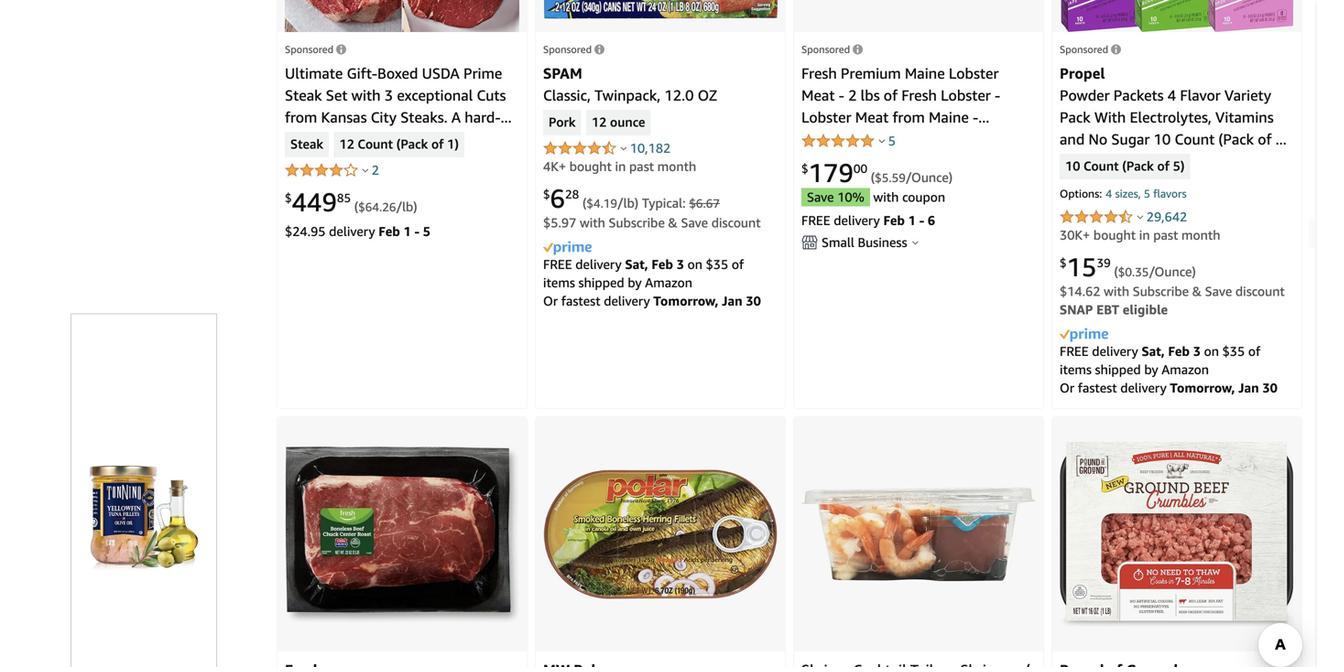 Task type: vqa. For each thing, say whether or not it's contained in the screenshot.
SEARCH AMAZON text box
no



Task type: locate. For each thing, give the bounding box(es) containing it.
$ down 30k+
[[1060, 256, 1067, 270]]

( for 449
[[354, 199, 358, 214]]

ultimate
[[285, 64, 343, 82]]

may
[[1136, 152, 1163, 170]]

( for 6
[[582, 195, 586, 211]]

$ inside $ 6 28 ( $4.19 /lb) typical: $6.67 $5.97 with subscribe & save discount
[[543, 187, 550, 202]]

past down 10,182 link
[[629, 159, 654, 174]]

/lb) inside $ 449 85 ( $64.26 /lb)
[[396, 199, 417, 214]]

- inside $ 179 00 ( $5.59 /ounce) save 10% with coupon free delivery feb 1 - 6
[[919, 213, 924, 228]]

1 horizontal spatial popover image
[[879, 139, 885, 143]]

kitchen's seafood shrimp cocktail tail-on shrimp w/ cocktail sauce, 12 oz (frozen) image
[[801, 488, 1036, 582]]

save inside $ 6 28 ( $4.19 /lb) typical: $6.67 $5.97 with subscribe & save discount
[[681, 215, 708, 230]]

1 vertical spatial amazon
[[1162, 362, 1209, 377]]

twinpack,
[[595, 86, 661, 104]]

0 vertical spatial 5
[[888, 133, 896, 148]]

1 horizontal spatial by
[[1144, 362, 1158, 377]]

(pack inside propel powder packets 4 flavor variety pack with electrolytes, vitamins and no sugar 10 count (pack of 5) (packaging may vary)
[[1219, 130, 1254, 148]]

0 horizontal spatial free
[[543, 257, 572, 272]]

0 vertical spatial 4
[[1168, 86, 1176, 104]]

( inside $ 6 28 ( $4.19 /lb) typical: $6.67 $5.97 with subscribe & save discount
[[582, 195, 586, 211]]

(pack
[[1219, 130, 1254, 148], [396, 136, 428, 153], [1122, 158, 1154, 175]]

sponsored up the ultimate
[[285, 43, 333, 55]]

1 horizontal spatial month
[[1181, 228, 1220, 243]]

or fastest delivery tomorrow, jan 30 element
[[543, 293, 761, 308], [1060, 380, 1278, 396]]

6 down coupon
[[928, 213, 935, 228]]

( inside $ 449 85 ( $64.26 /lb)
[[354, 199, 358, 214]]

steak down the ultimate
[[285, 86, 322, 104]]

$14.62
[[1060, 284, 1100, 299]]

$35 down $6.67
[[706, 257, 728, 272]]

$ inside $ 449 85 ( $64.26 /lb)
[[285, 191, 292, 205]]

$ left 28 on the left of the page
[[543, 187, 550, 202]]

2 horizontal spatial count
[[1175, 130, 1215, 148]]

1 horizontal spatial tomorrow,
[[1170, 380, 1235, 396]]

steak inside ultimate gift-boxed usda prime steak set with 3 exceptional cuts from kansas city steaks. a hard- to-find gift for true steak lovers
[[285, 86, 322, 104]]

$ inside $ 179 00 ( $5.59 /ounce) save 10% with coupon free delivery feb 1 - 6
[[801, 162, 808, 176]]

with down gift-
[[351, 86, 381, 104]]

fresh left premium
[[801, 64, 837, 82]]

maine
[[905, 64, 945, 82], [929, 108, 969, 126], [875, 196, 915, 214]]

on $35 of items shipped by amazon for amazon prime image associated with the topmost the 'free delivery sat, feb 3 on $35 of items shipped by amazon' element
[[543, 257, 744, 290]]

2 left lbs
[[848, 86, 857, 104]]

12
[[592, 114, 607, 131], [339, 136, 354, 153]]

count up vary)
[[1175, 130, 1215, 148]]

by for the topmost the 'free delivery sat, feb 3 on $35 of items shipped by amazon' element
[[628, 275, 642, 290]]

12.0
[[664, 86, 694, 104]]

( right 28 on the left of the page
[[582, 195, 586, 211]]

3 sponsored from the left
[[801, 43, 850, 55]]

with inside ultimate gift-boxed usda prime steak set with 3 exceptional cuts from kansas city steaks. a hard- to-find gift for true steak lovers
[[351, 86, 381, 104]]

2 vertical spatial 5
[[423, 224, 430, 239]]

popover image
[[879, 139, 885, 143], [362, 168, 369, 173], [912, 240, 919, 245]]

past for 29,642
[[1153, 228, 1178, 243]]

shipped down $4.19
[[578, 275, 624, 290]]

1 vertical spatial free delivery sat, feb 3 on $35 of items shipped by amazon element
[[1060, 344, 1260, 377]]

1 horizontal spatial free delivery sat, feb 3
[[1060, 344, 1204, 359]]

popover image
[[621, 146, 627, 151], [1137, 215, 1144, 219]]

bought up 28 on the left of the page
[[569, 159, 612, 174]]

85
[[337, 191, 351, 205]]

1 vertical spatial items
[[1060, 362, 1092, 377]]

0 vertical spatial sat,
[[625, 257, 648, 272]]

past
[[629, 159, 654, 174], [1153, 228, 1178, 243]]

popover image up 30k+ bought in past month
[[1137, 215, 1144, 219]]

count for 10 count (pack of 5)
[[1084, 158, 1119, 175]]

0 vertical spatial amazon
[[645, 275, 692, 290]]

amazon down eligible
[[1162, 362, 1209, 377]]

3 down typical:
[[677, 257, 684, 272]]

0 horizontal spatial 1
[[404, 224, 411, 239]]

steak left gift
[[290, 136, 323, 153]]

4k+ bought in past month
[[543, 159, 696, 174]]

find
[[305, 130, 331, 148]]

(pack down sugar
[[1122, 158, 1154, 175]]

1 horizontal spatial 3
[[677, 257, 684, 272]]

1 horizontal spatial jan
[[1238, 380, 1259, 396]]

2 horizontal spatial from
[[893, 108, 925, 126]]

propel powder packets 4 flavor variety pack with electrolytes, vitamins and no sugar 10 count (pack of 5) (packaging may vary)
[[1060, 64, 1289, 170]]

( for 15
[[1114, 264, 1118, 279]]

0 vertical spatial on $35 of items shipped by amazon
[[543, 257, 744, 290]]

1 vertical spatial past
[[1153, 228, 1178, 243]]

1 horizontal spatial 5)
[[1276, 130, 1289, 148]]

& down typical:
[[668, 215, 678, 230]]

0 horizontal spatial save
[[681, 215, 708, 230]]

on down $6.67
[[687, 257, 702, 272]]

month
[[657, 159, 696, 174], [1181, 228, 1220, 243]]

month down 10,182
[[657, 159, 696, 174]]

with up ebt
[[1104, 284, 1129, 299]]

$ for 6
[[543, 187, 550, 202]]

tomorrow,
[[653, 293, 719, 308], [1170, 380, 1235, 396]]

0 vertical spatial 3
[[384, 86, 393, 104]]

popover image left 2 link
[[362, 168, 369, 173]]

3 sponsored button from the left
[[801, 43, 863, 55]]

sponsored up 'spam'
[[543, 43, 592, 55]]

2 vertical spatial 3
[[1193, 344, 1201, 359]]

1 vertical spatial free delivery sat, feb 3
[[1060, 344, 1204, 359]]

$ inside the $ 15 39 ( $0.35 /ounce) $14.62 with subscribe & save discount snap ebt eligible
[[1060, 256, 1067, 270]]

0 horizontal spatial 6
[[550, 183, 565, 214]]

sponsored ad - propel powder packets 4 flavor variety pack with electrolytes, vitamins and no sugar 10 count (pack of 5) (... image
[[1060, 0, 1294, 32]]

month for 29,642
[[1181, 228, 1220, 243]]

with
[[351, 86, 381, 104], [873, 189, 899, 205], [580, 215, 605, 230], [1104, 284, 1129, 299]]

kansas
[[321, 108, 367, 126]]

2 vertical spatial popover image
[[912, 240, 919, 245]]

12 left ounce
[[592, 114, 607, 131]]

sat, down $ 6 28 ( $4.19 /lb) typical: $6.67 $5.97 with subscribe & save discount
[[625, 257, 648, 272]]

popover image for your
[[879, 139, 885, 143]]

4 sponsored from the left
[[1060, 43, 1108, 55]]

past for 10,182
[[629, 159, 654, 174]]

shipped
[[578, 275, 624, 290], [1095, 362, 1141, 377]]

/lb) left typical:
[[617, 195, 639, 211]]

from down "knuckle"
[[839, 196, 871, 214]]

lovers
[[456, 130, 495, 148]]

2 sponsored from the left
[[543, 43, 592, 55]]

4
[[1168, 86, 1176, 104], [1106, 187, 1112, 200]]

0 horizontal spatial past
[[629, 159, 654, 174]]

/ounce) inside $ 179 00 ( $5.59 /ounce) save 10% with coupon free delivery feb 1 - 6
[[906, 170, 953, 185]]

1 sponsored from the left
[[285, 43, 333, 55]]

subscribe down typical:
[[609, 215, 665, 230]]

amazon
[[645, 275, 692, 290], [1162, 362, 1209, 377]]

shipped down ebt
[[1095, 362, 1141, 377]]

free delivery sat, feb 3 down $4.19
[[543, 257, 687, 272]]

count
[[1175, 130, 1215, 148], [358, 136, 393, 153], [1084, 158, 1119, 175]]

bought for 4k+
[[569, 159, 612, 174]]

6 up $5.97
[[550, 183, 565, 214]]

fresh left 10%
[[801, 174, 837, 192]]

with
[[1094, 108, 1126, 126]]

2
[[848, 86, 857, 104], [372, 162, 379, 178]]

& inside the $ 15 39 ( $0.35 /ounce) $14.62 with subscribe & save discount snap ebt eligible
[[1192, 284, 1202, 299]]

amazon for the right the 'free delivery sat, feb 3 on $35 of items shipped by amazon' element
[[1162, 362, 1209, 377]]

amazon prime image
[[543, 241, 592, 255], [1060, 328, 1108, 342]]

0 horizontal spatial 12
[[339, 136, 354, 153]]

in
[[615, 159, 626, 174], [1139, 228, 1150, 243]]

subscribe up eligible
[[1133, 284, 1189, 299]]

/lb) up $24.95 delivery feb 1 - 5
[[396, 199, 417, 214]]

bought up 39
[[1094, 228, 1136, 243]]

meat
[[801, 86, 835, 104], [855, 108, 889, 126], [967, 152, 1001, 170], [801, 196, 835, 214]]

0 vertical spatial jan
[[722, 293, 743, 308]]

0 vertical spatial free
[[801, 213, 830, 228]]

0 horizontal spatial /ounce)
[[906, 170, 953, 185]]

3 inside ultimate gift-boxed usda prime steak set with 3 exceptional cuts from kansas city steaks. a hard- to-find gift for true steak lovers
[[384, 86, 393, 104]]

count down no
[[1084, 158, 1119, 175]]

amazon prime image down snap
[[1060, 328, 1108, 342]]

popover image left "5" link
[[879, 139, 885, 143]]

1 horizontal spatial save
[[807, 189, 834, 205]]

28
[[565, 187, 579, 202]]

gift
[[335, 130, 358, 148]]

/ounce) inside the $ 15 39 ( $0.35 /ounce) $14.62 with subscribe & save discount snap ebt eligible
[[1149, 264, 1196, 279]]

1 vertical spatial 4
[[1106, 187, 1112, 200]]

0 vertical spatial by
[[628, 275, 642, 290]]

1
[[908, 213, 916, 228], [404, 224, 411, 239]]

6 inside $ 179 00 ( $5.59 /ounce) save 10% with coupon free delivery feb 1 - 6
[[928, 213, 935, 228]]

3
[[384, 86, 393, 104], [677, 257, 684, 272], [1193, 344, 1201, 359]]

with down $4.19
[[580, 215, 605, 230]]

12 for 12 count (pack of 1)
[[339, 136, 354, 153]]

or for the topmost the 'free delivery sat, feb 3 on $35 of items shipped by amazon' element
[[543, 293, 558, 308]]

or down $5.97
[[543, 293, 558, 308]]

/lb)
[[617, 195, 639, 211], [396, 199, 417, 214]]

tomorrow, for the topmost the 'free delivery sat, feb 3 on $35 of items shipped by amazon' element
[[653, 293, 719, 308]]

/lb) inside $ 6 28 ( $4.19 /lb) typical: $6.67 $5.97 with subscribe & save discount
[[617, 195, 639, 211]]

amazon prime image for the right the 'free delivery sat, feb 3 on $35 of items shipped by amazon' element
[[1060, 328, 1108, 342]]

& down 30k+ bought in past month
[[1192, 284, 1202, 299]]

(pack for 10 count (pack of 5)
[[1122, 158, 1154, 175]]

0 vertical spatial steak
[[285, 86, 322, 104]]

(
[[871, 170, 875, 185], [582, 195, 586, 211], [354, 199, 358, 214], [1114, 264, 1118, 279]]

sponsored button up 'spam'
[[543, 43, 604, 55]]

1 vertical spatial or fastest delivery tomorrow, jan 30
[[1060, 380, 1278, 396]]

1 vertical spatial and
[[897, 174, 922, 192]]

in for 29,642
[[1139, 228, 1150, 243]]

1 horizontal spatial 1
[[908, 213, 916, 228]]

1 horizontal spatial items
[[1060, 362, 1092, 377]]

on for the right the 'free delivery sat, feb 3 on $35 of items shipped by amazon' element
[[1204, 344, 1219, 359]]

0 horizontal spatial free delivery sat, feb 3 on $35 of items shipped by amazon element
[[543, 257, 744, 290]]

( inside the $ 15 39 ( $0.35 /ounce) $14.62 with subscribe & save discount snap ebt eligible
[[1114, 264, 1118, 279]]

save
[[807, 189, 834, 205], [681, 215, 708, 230], [1205, 284, 1232, 299]]

1 horizontal spatial 12
[[592, 114, 607, 131]]

ebt
[[1096, 302, 1119, 317]]

/ounce) up eligible
[[1149, 264, 1196, 279]]

$35 down the $ 15 39 ( $0.35 /ounce) $14.62 with subscribe & save discount snap ebt eligible
[[1222, 344, 1245, 359]]

0 vertical spatial bought
[[569, 159, 612, 174]]

4 sponsored button from the left
[[1060, 43, 1121, 55]]

or fastest delivery tomorrow, jan 30 for the topmost the 'free delivery sat, feb 3 on $35 of items shipped by amazon' element
[[543, 293, 761, 308]]

delivered
[[801, 130, 864, 148]]

sponsored for 2
[[285, 43, 333, 55]]

00
[[853, 162, 867, 176]]

on $35 of items shipped by amazon
[[543, 257, 744, 290], [1060, 344, 1260, 377]]

on down the $ 15 39 ( $0.35 /ounce) $14.62 with subscribe & save discount snap ebt eligible
[[1204, 344, 1219, 359]]

1 vertical spatial on $35 of items shipped by amazon
[[1060, 344, 1260, 377]]

1 horizontal spatial amazon
[[1162, 362, 1209, 377]]

amazon prime image for the topmost the 'free delivery sat, feb 3 on $35 of items shipped by amazon' element
[[543, 241, 592, 255]]

1 horizontal spatial &
[[1192, 284, 1202, 299]]

spam classic, twinpack, 12.0 oz
[[543, 64, 717, 104]]

2 horizontal spatial save
[[1205, 284, 1232, 299]]

subscribe
[[609, 215, 665, 230], [1133, 284, 1189, 299]]

fastest down ebt
[[1078, 380, 1117, 396]]

popover image up 4k+ bought in past month
[[621, 146, 627, 151]]

39
[[1097, 256, 1111, 270]]

by down eligible
[[1144, 362, 1158, 377]]

( right 39
[[1114, 264, 1118, 279]]

sponsored button up the ultimate
[[285, 43, 346, 55]]

0 vertical spatial $35
[[706, 257, 728, 272]]

free down $5.97
[[543, 257, 572, 272]]

by for the right the 'free delivery sat, feb 3 on $35 of items shipped by amazon' element
[[1144, 362, 1158, 377]]

3 up city
[[384, 86, 393, 104]]

sat,
[[625, 257, 648, 272], [1142, 344, 1165, 359]]

0 horizontal spatial 5)
[[1173, 158, 1185, 175]]

1 vertical spatial 10
[[1065, 158, 1080, 175]]

or fastest delivery tomorrow, jan 30 for the right the 'free delivery sat, feb 3 on $35 of items shipped by amazon' element
[[1060, 380, 1278, 396]]

0 horizontal spatial month
[[657, 159, 696, 174]]

0 vertical spatial past
[[629, 159, 654, 174]]

0 horizontal spatial from
[[285, 108, 317, 126]]

in down the 29,642
[[1139, 228, 1150, 243]]

0 vertical spatial amazon prime image
[[543, 241, 592, 255]]

( inside $ 179 00 ( $5.59 /ounce) save 10% with coupon free delivery feb 1 - 6
[[871, 170, 875, 185]]

( right 00
[[871, 170, 875, 185]]

0 horizontal spatial &
[[668, 215, 678, 230]]

prime
[[463, 64, 502, 82]]

popover image for gift
[[362, 168, 369, 173]]

0 vertical spatial and
[[1060, 130, 1085, 148]]

free delivery sat, feb 3 on $35 of items shipped by amazon element down $ 6 28 ( $4.19 /lb) typical: $6.67 $5.97 with subscribe & save discount
[[543, 257, 744, 290]]

0 vertical spatial 30
[[746, 293, 761, 308]]

(pack down steaks.
[[396, 136, 428, 153]]

1 vertical spatial free
[[543, 257, 572, 272]]

10 down electrolytes,
[[1154, 130, 1171, 148]]

0 vertical spatial free delivery sat, feb 3
[[543, 257, 687, 272]]

1 vertical spatial &
[[1192, 284, 1202, 299]]

(pack down the vitamins
[[1219, 130, 1254, 148]]

$ 6 28 ( $4.19 /lb) typical: $6.67 $5.97 with subscribe & save discount
[[543, 183, 761, 230]]

1 vertical spatial bought
[[1094, 228, 1136, 243]]

4 inside propel powder packets 4 flavor variety pack with electrolytes, vitamins and no sugar 10 count (pack of 5) (packaging may vary)
[[1168, 86, 1176, 104]]

variety
[[1224, 86, 1271, 104]]

free delivery sat, feb 3 for the topmost the 'free delivery sat, feb 3 on $35 of items shipped by amazon' element
[[543, 257, 687, 272]]

1 inside $ 179 00 ( $5.59 /ounce) save 10% with coupon free delivery feb 1 - 6
[[908, 213, 916, 228]]

on $35 of items shipped by amazon for the right the 'free delivery sat, feb 3 on $35 of items shipped by amazon' element amazon prime image
[[1060, 344, 1260, 377]]

10%
[[837, 189, 864, 205]]

4 left "sizes,"
[[1106, 187, 1112, 200]]

sponsored up propel
[[1060, 43, 1108, 55]]

hard-
[[465, 108, 501, 126]]

30
[[746, 293, 761, 308], [1262, 380, 1278, 396]]

fresh
[[801, 64, 837, 82], [901, 86, 937, 104], [801, 174, 837, 192]]

city
[[371, 108, 397, 126]]

3 down the $ 15 39 ( $0.35 /ounce) $14.62 with subscribe & save discount snap ebt eligible
[[1193, 344, 1201, 359]]

popover image right business
[[912, 240, 919, 245]]

1 vertical spatial amazon prime image
[[1060, 328, 1108, 342]]

1 vertical spatial popover image
[[1137, 215, 1144, 219]]

with down $5.59
[[873, 189, 899, 205]]

count up 2 link
[[358, 136, 393, 153]]

maine down $5.59
[[875, 196, 915, 214]]

1 horizontal spatial popover image
[[1137, 215, 1144, 219]]

1 down $ 449 85 ( $64.26 /lb)
[[404, 224, 411, 239]]

2 horizontal spatial (pack
[[1219, 130, 1254, 148]]

by
[[628, 275, 642, 290], [1144, 362, 1158, 377]]

0 horizontal spatial tomorrow,
[[653, 293, 719, 308]]

4 up electrolytes,
[[1168, 86, 1176, 104]]

and left claw on the top right of the page
[[897, 174, 922, 192]]

2 vertical spatial save
[[1205, 284, 1232, 299]]

2 down for
[[372, 162, 379, 178]]

2 horizontal spatial free
[[1060, 344, 1089, 359]]

fresh brand – beef chuck center roast, usda choice, boneless, 2 lb image
[[285, 446, 519, 623]]

$ for 15
[[1060, 256, 1067, 270]]

1 vertical spatial or fastest delivery tomorrow, jan 30 element
[[1060, 380, 1278, 396]]

free delivery sat, feb 3 on $35 of items shipped by amazon element
[[543, 257, 744, 290], [1060, 344, 1260, 377]]

1 vertical spatial $35
[[1222, 344, 1245, 359]]

0 vertical spatial or fastest delivery tomorrow, jan 30
[[543, 293, 761, 308]]

&
[[668, 215, 678, 230], [1192, 284, 1202, 299]]

free up small
[[801, 213, 830, 228]]

discount
[[711, 215, 761, 230], [1235, 284, 1285, 299]]

free down snap
[[1060, 344, 1089, 359]]

free delivery sat, feb 3 on $35 of items shipped by amazon element down eligible
[[1060, 344, 1260, 377]]

classic,
[[543, 86, 591, 104]]

sponsored button
[[285, 43, 346, 55], [543, 43, 604, 55], [801, 43, 863, 55], [1060, 43, 1121, 55]]

0 horizontal spatial popover image
[[362, 168, 369, 173]]

1 vertical spatial fresh
[[901, 86, 937, 104]]

$35
[[706, 257, 728, 272], [1222, 344, 1245, 359]]

your
[[888, 130, 918, 148]]

1 vertical spatial on
[[1204, 344, 1219, 359]]

maine right premium
[[905, 64, 945, 82]]

sat, down eligible
[[1142, 344, 1165, 359]]

1 horizontal spatial bought
[[1094, 228, 1136, 243]]

$ up '$24.95'
[[285, 191, 292, 205]]

from up your
[[893, 108, 925, 126]]

$ down delivered
[[801, 162, 808, 176]]

2 inside fresh premium maine lobster meat - 2 lbs of fresh lobster - lobster meat from maine - delivered to your door - allfreshseafood lobster meat - fresh knuckle and claw lobster meat from maine
[[848, 86, 857, 104]]

discount inside $ 6 28 ( $4.19 /lb) typical: $6.67 $5.97 with subscribe & save discount
[[711, 215, 761, 230]]

with inside $ 179 00 ( $5.59 /ounce) save 10% with coupon free delivery feb 1 - 6
[[873, 189, 899, 205]]

gift-
[[347, 64, 377, 82]]

0 vertical spatial on
[[687, 257, 702, 272]]

on $35 of items shipped by amazon down $ 6 28 ( $4.19 /lb) typical: $6.67 $5.97 with subscribe & save discount
[[543, 257, 744, 290]]

1 horizontal spatial $35
[[1222, 344, 1245, 359]]

0 horizontal spatial on $35 of items shipped by amazon
[[543, 257, 744, 290]]

1 up small business button
[[908, 213, 916, 228]]

1 vertical spatial subscribe
[[1133, 284, 1189, 299]]

sponsored button up premium
[[801, 43, 863, 55]]

$5.97
[[543, 215, 576, 230]]

month down "29,642" link
[[1181, 228, 1220, 243]]

( right 85
[[354, 199, 358, 214]]

sponsored button up propel
[[1060, 43, 1121, 55]]

maine up door on the right top
[[929, 108, 969, 126]]

or for the right the 'free delivery sat, feb 3 on $35 of items shipped by amazon' element
[[1060, 380, 1074, 396]]

free
[[801, 213, 830, 228], [543, 257, 572, 272], [1060, 344, 1089, 359]]

1 horizontal spatial free
[[801, 213, 830, 228]]

1 horizontal spatial shipped
[[1095, 362, 1141, 377]]

1 horizontal spatial count
[[1084, 158, 1119, 175]]

1 horizontal spatial /ounce)
[[1149, 264, 1196, 279]]

from up to-
[[285, 108, 317, 126]]

0 vertical spatial fastest
[[561, 293, 600, 308]]

free delivery sat, feb 3
[[543, 257, 687, 272], [1060, 344, 1204, 359]]

and down the pack
[[1060, 130, 1085, 148]]

or down snap
[[1060, 380, 1074, 396]]

pack
[[1060, 108, 1091, 126]]

1 horizontal spatial past
[[1153, 228, 1178, 243]]

on $35 of items shipped by amazon down eligible
[[1060, 344, 1260, 377]]

feb up business
[[883, 213, 905, 228]]

popover image for 10,182
[[621, 146, 627, 151]]

pound of ground® crumbles® frozen ground beef – 16 oz image
[[1060, 442, 1294, 627]]

options: 4 sizes, 5 flavors
[[1060, 187, 1187, 200]]

/ounce) up coupon
[[906, 170, 953, 185]]

12 left for
[[339, 136, 354, 153]]

1 horizontal spatial 2
[[848, 86, 857, 104]]

items down snap
[[1060, 362, 1092, 377]]

amazon down $ 6 28 ( $4.19 /lb) typical: $6.67 $5.97 with subscribe & save discount
[[645, 275, 692, 290]]

fresh up your
[[901, 86, 937, 104]]

sponsored up premium
[[801, 43, 850, 55]]

2 vertical spatial free
[[1060, 344, 1089, 359]]

or
[[543, 293, 558, 308], [1060, 380, 1074, 396]]

2 horizontal spatial popover image
[[912, 240, 919, 245]]

lobster
[[949, 64, 999, 82], [941, 86, 991, 104], [801, 108, 851, 126], [913, 152, 963, 170], [962, 174, 1012, 192]]

1 vertical spatial 3
[[677, 257, 684, 272]]

1 sponsored button from the left
[[285, 43, 346, 55]]

5
[[888, 133, 896, 148], [1144, 187, 1150, 200], [423, 224, 430, 239]]

by down $ 6 28 ( $4.19 /lb) typical: $6.67 $5.97 with subscribe & save discount
[[628, 275, 642, 290]]

sponsored button for 4 sizes, 5 flavors
[[1060, 43, 1121, 55]]

0 horizontal spatial jan
[[722, 293, 743, 308]]

of inside fresh premium maine lobster meat - 2 lbs of fresh lobster - lobster meat from maine - delivered to your door - allfreshseafood lobster meat - fresh knuckle and claw lobster meat from maine
[[884, 86, 898, 104]]

0 horizontal spatial /lb)
[[396, 199, 417, 214]]

0 horizontal spatial by
[[628, 275, 642, 290]]

boxed
[[377, 64, 418, 82]]



Task type: describe. For each thing, give the bounding box(es) containing it.
& inside $ 6 28 ( $4.19 /lb) typical: $6.67 $5.97 with subscribe & save discount
[[668, 215, 678, 230]]

2 vertical spatial fresh
[[801, 174, 837, 192]]

eligible
[[1123, 302, 1168, 317]]

to-
[[285, 130, 305, 148]]

a
[[451, 108, 461, 126]]

true
[[386, 130, 413, 148]]

(packaging
[[1060, 152, 1132, 170]]

30 for the topmost the 'free delivery sat, feb 3 on $35 of items shipped by amazon' element
[[746, 293, 761, 308]]

30 for the right the 'free delivery sat, feb 3 on $35 of items shipped by amazon' element
[[1262, 380, 1278, 396]]

$ 15 39 ( $0.35 /ounce) $14.62 with subscribe & save discount snap ebt eligible
[[1060, 252, 1285, 317]]

on for the topmost the 'free delivery sat, feb 3 on $35 of items shipped by amazon' element
[[687, 257, 702, 272]]

powder
[[1060, 86, 1110, 104]]

0 horizontal spatial 4
[[1106, 187, 1112, 200]]

449
[[292, 187, 337, 217]]

4k+
[[543, 159, 566, 174]]

0 horizontal spatial 5
[[423, 224, 430, 239]]

1 horizontal spatial 5
[[888, 133, 896, 148]]

business
[[858, 235, 907, 250]]

propel
[[1060, 64, 1105, 82]]

$ for 449
[[285, 191, 292, 205]]

or fastest delivery tomorrow, jan 30 element for the topmost the 'free delivery sat, feb 3 on $35 of items shipped by amazon' element
[[543, 293, 761, 308]]

2 vertical spatial maine
[[875, 196, 915, 214]]

feb down $ 6 28 ( $4.19 /lb) typical: $6.67 $5.97 with subscribe & save discount
[[652, 257, 673, 272]]

free delivery feb 1 - 6 element
[[801, 213, 935, 228]]

feb down the $ 15 39 ( $0.35 /ounce) $14.62 with subscribe & save discount snap ebt eligible
[[1168, 344, 1190, 359]]

$35 for the topmost the 'free delivery sat, feb 3 on $35 of items shipped by amazon' element
[[706, 257, 728, 272]]

amazon for the topmost the 'free delivery sat, feb 3 on $35 of items shipped by amazon' element
[[645, 275, 692, 290]]

sizes,
[[1115, 187, 1141, 200]]

feb down "$64.26" on the left top of the page
[[379, 224, 400, 239]]

jan for the right the 'free delivery sat, feb 3 on $35 of items shipped by amazon' element
[[1238, 380, 1259, 396]]

with inside $ 6 28 ( $4.19 /lb) typical: $6.67 $5.97 with subscribe & save discount
[[580, 215, 605, 230]]

0 horizontal spatial 10
[[1065, 158, 1080, 175]]

$24.95 delivery feb 1 - 5 element
[[285, 224, 430, 239]]

$5.59
[[875, 171, 906, 185]]

count for 12 count (pack of 1)
[[358, 136, 393, 153]]

fastest for the right the 'free delivery sat, feb 3 on $35 of items shipped by amazon' element
[[1078, 380, 1117, 396]]

packets
[[1114, 86, 1164, 104]]

sponsored for 5
[[801, 43, 850, 55]]

2 horizontal spatial 3
[[1193, 344, 1201, 359]]

and inside propel powder packets 4 flavor variety pack with electrolytes, vitamins and no sugar 10 count (pack of 5) (packaging may vary)
[[1060, 130, 1085, 148]]

for
[[362, 130, 382, 148]]

and inside fresh premium maine lobster meat - 2 lbs of fresh lobster - lobster meat from maine - delivered to your door - allfreshseafood lobster meat - fresh knuckle and claw lobster meat from maine
[[897, 174, 922, 192]]

pork
[[549, 114, 576, 131]]

or fastest delivery tomorrow, jan 30 element for the right the 'free delivery sat, feb 3 on $35 of items shipped by amazon' element
[[1060, 380, 1278, 396]]

in for 10,182
[[615, 159, 626, 174]]

/ounce) for 179
[[906, 170, 953, 185]]

shipped for the topmost the 'free delivery sat, feb 3 on $35 of items shipped by amazon' element
[[578, 275, 624, 290]]

set
[[326, 86, 348, 104]]

jan for the topmost the 'free delivery sat, feb 3 on $35 of items shipped by amazon' element
[[722, 293, 743, 308]]

30k+
[[1060, 228, 1090, 243]]

0 vertical spatial free delivery sat, feb 3 on $35 of items shipped by amazon element
[[543, 257, 744, 290]]

knuckle
[[841, 174, 893, 192]]

0 horizontal spatial 2
[[372, 162, 379, 178]]

12 count (pack of 1)
[[339, 136, 459, 153]]

sponsored ad - spam classic, twinpack, 12.0 oz image
[[543, 0, 778, 19]]

1 horizontal spatial free delivery sat, feb 3 on $35 of items shipped by amazon element
[[1060, 344, 1260, 377]]

save inside the $ 15 39 ( $0.35 /ounce) $14.62 with subscribe & save discount snap ebt eligible
[[1205, 284, 1232, 299]]

/lb) for 6
[[617, 195, 639, 211]]

small business button
[[801, 233, 1036, 252]]

spam
[[543, 64, 582, 82]]

10,182
[[630, 140, 671, 156]]

subscribe inside $ 6 28 ( $4.19 /lb) typical: $6.67 $5.97 with subscribe & save discount
[[609, 215, 665, 230]]

allfreshseafood
[[801, 152, 910, 170]]

claw
[[926, 174, 958, 192]]

fresh premium maine lobster meat - 2 lbs of fresh lobster - lobster meat from maine - delivered to your door - allfreshseafood lobster meat - fresh knuckle and claw lobster meat from maine
[[801, 64, 1012, 214]]

mw polar herring, smoked in canola oil, 6.7-ounce image
[[543, 470, 778, 600]]

$24.95 delivery feb 1 - 5
[[285, 224, 430, 239]]

vitamins
[[1215, 108, 1274, 126]]

6 inside $ 6 28 ( $4.19 /lb) typical: $6.67 $5.97 with subscribe & save discount
[[550, 183, 565, 214]]

12 for 12 ounce
[[592, 114, 607, 131]]

$64.26
[[358, 200, 396, 214]]

popover image for 29,642
[[1137, 215, 1144, 219]]

coupon
[[902, 189, 945, 205]]

$6.67
[[689, 196, 720, 211]]

sponsored ad - ultimate gift-boxed usda prime steak set with 3 exceptional cuts from kansas city steaks. a hard-to-find gi... image
[[285, 0, 519, 32]]

shipped for the right the 'free delivery sat, feb 3 on $35 of items shipped by amazon' element
[[1095, 362, 1141, 377]]

bought for 30k+
[[1094, 228, 1136, 243]]

$0.35
[[1118, 265, 1149, 279]]

sat, for the right the 'free delivery sat, feb 3 on $35 of items shipped by amazon' element amazon prime image
[[1142, 344, 1165, 359]]

30k+ bought in past month
[[1060, 228, 1220, 243]]

discount inside the $ 15 39 ( $0.35 /ounce) $14.62 with subscribe & save discount snap ebt eligible
[[1235, 284, 1285, 299]]

(pack for 12 count (pack of 1)
[[396, 136, 428, 153]]

$ for 179
[[801, 162, 808, 176]]

classic, twinpack, 12.0 oz link
[[543, 86, 717, 104]]

small business
[[822, 235, 907, 250]]

tomorrow, for the right the 'free delivery sat, feb 3 on $35 of items shipped by amazon' element
[[1170, 380, 1235, 396]]

179
[[808, 157, 853, 188]]

15
[[1067, 252, 1097, 283]]

0 vertical spatial maine
[[905, 64, 945, 82]]

0 vertical spatial fresh
[[801, 64, 837, 82]]

oz
[[698, 86, 717, 104]]

exceptional
[[397, 86, 473, 104]]

flavors
[[1153, 187, 1187, 200]]

1 vertical spatial 5)
[[1173, 158, 1185, 175]]

month for 10,182
[[657, 159, 696, 174]]

2 sponsored button from the left
[[543, 43, 604, 55]]

sponsored button for 2
[[285, 43, 346, 55]]

29,642
[[1146, 209, 1187, 224]]

with inside the $ 15 39 ( $0.35 /ounce) $14.62 with subscribe & save discount snap ebt eligible
[[1104, 284, 1129, 299]]

cuts
[[477, 86, 506, 104]]

subscribe inside the $ 15 39 ( $0.35 /ounce) $14.62 with subscribe & save discount snap ebt eligible
[[1133, 284, 1189, 299]]

items for the right the 'free delivery sat, feb 3 on $35 of items shipped by amazon' element
[[1060, 362, 1092, 377]]

$35 for the right the 'free delivery sat, feb 3 on $35 of items shipped by amazon' element
[[1222, 344, 1245, 359]]

to
[[868, 130, 884, 148]]

1 horizontal spatial from
[[839, 196, 871, 214]]

29,642 link
[[1146, 209, 1187, 224]]

steaks.
[[400, 108, 448, 126]]

( for 179
[[871, 170, 875, 185]]

sat, for amazon prime image associated with the topmost the 'free delivery sat, feb 3 on $35 of items shipped by amazon' element
[[625, 257, 648, 272]]

4 sizes, 5 flavors link
[[1102, 187, 1190, 204]]

1 vertical spatial maine
[[929, 108, 969, 126]]

steak
[[417, 130, 452, 148]]

electrolytes,
[[1130, 108, 1212, 126]]

fresh premium maine lobster meat - 2 lbs of fresh lobster - lobster meat from maine - delivered to your door - allfreshseafood lobster meat - fresh knuckle and claw lobster meat from maine link
[[801, 64, 1012, 214]]

count inside propel powder packets 4 flavor variety pack with electrolytes, vitamins and no sugar 10 count (pack of 5) (packaging may vary)
[[1175, 130, 1215, 148]]

10 count (pack of 5)
[[1065, 158, 1185, 175]]

sugar
[[1111, 130, 1150, 148]]

$ 179 00 ( $5.59 /ounce) save 10% with coupon free delivery feb 1 - 6
[[801, 157, 953, 228]]

free delivery sat, feb 3 for the right the 'free delivery sat, feb 3 on $35 of items shipped by amazon' element
[[1060, 344, 1204, 359]]

free inside $ 179 00 ( $5.59 /ounce) save 10% with coupon free delivery feb 1 - 6
[[801, 213, 830, 228]]

delivery inside $ 179 00 ( $5.59 /ounce) save 10% with coupon free delivery feb 1 - 6
[[834, 213, 880, 228]]

typical:
[[642, 195, 686, 211]]

1 vertical spatial steak
[[290, 136, 323, 153]]

$24.95
[[285, 224, 326, 239]]

door
[[922, 130, 955, 148]]

12 ounce
[[592, 114, 645, 131]]

1)
[[447, 136, 459, 153]]

of inside propel powder packets 4 flavor variety pack with electrolytes, vitamins and no sugar 10 count (pack of 5) (packaging may vary)
[[1258, 130, 1272, 148]]

feb inside $ 179 00 ( $5.59 /ounce) save 10% with coupon free delivery feb 1 - 6
[[883, 213, 905, 228]]

items for the topmost the 'free delivery sat, feb 3 on $35 of items shipped by amazon' element
[[543, 275, 575, 290]]

lbs
[[861, 86, 880, 104]]

no
[[1089, 130, 1107, 148]]

$4.19
[[586, 196, 617, 211]]

snap
[[1060, 302, 1093, 317]]

2 link
[[372, 162, 379, 178]]

10 inside propel powder packets 4 flavor variety pack with electrolytes, vitamins and no sugar 10 count (pack of 5) (packaging may vary)
[[1154, 130, 1171, 148]]

popover image inside small business button
[[912, 240, 919, 245]]

fastest for the topmost the 'free delivery sat, feb 3 on $35 of items shipped by amazon' element
[[561, 293, 600, 308]]

/lb) for 449
[[396, 199, 417, 214]]

flavor
[[1180, 86, 1221, 104]]

from inside ultimate gift-boxed usda prime steak set with 3 exceptional cuts from kansas city steaks. a hard- to-find gift for true steak lovers
[[285, 108, 317, 126]]

10,182 link
[[630, 140, 671, 156]]

/ounce) for 15
[[1149, 264, 1196, 279]]

sponsored button for 5
[[801, 43, 863, 55]]

premium
[[841, 64, 901, 82]]

1 vertical spatial 5
[[1144, 187, 1150, 200]]

powder packets 4 flavor variety pack with electrolytes, vitamins and no sugar 10 count (pack of 5) (packaging may vary) link
[[1060, 86, 1289, 170]]

ultimate gift-boxed usda prime steak set with 3 exceptional cuts from kansas city steaks. a hard- to-find gift for true steak lovers link
[[285, 64, 512, 148]]

$ 449 85 ( $64.26 /lb)
[[285, 187, 417, 217]]

vary)
[[1167, 152, 1202, 170]]

sponsored for 4 sizes, 5 flavors
[[1060, 43, 1108, 55]]

save inside $ 179 00 ( $5.59 /ounce) save 10% with coupon free delivery feb 1 - 6
[[807, 189, 834, 205]]

5) inside propel powder packets 4 flavor variety pack with electrolytes, vitamins and no sugar 10 count (pack of 5) (packaging may vary)
[[1276, 130, 1289, 148]]

usda
[[422, 64, 460, 82]]

options:
[[1060, 187, 1102, 200]]



